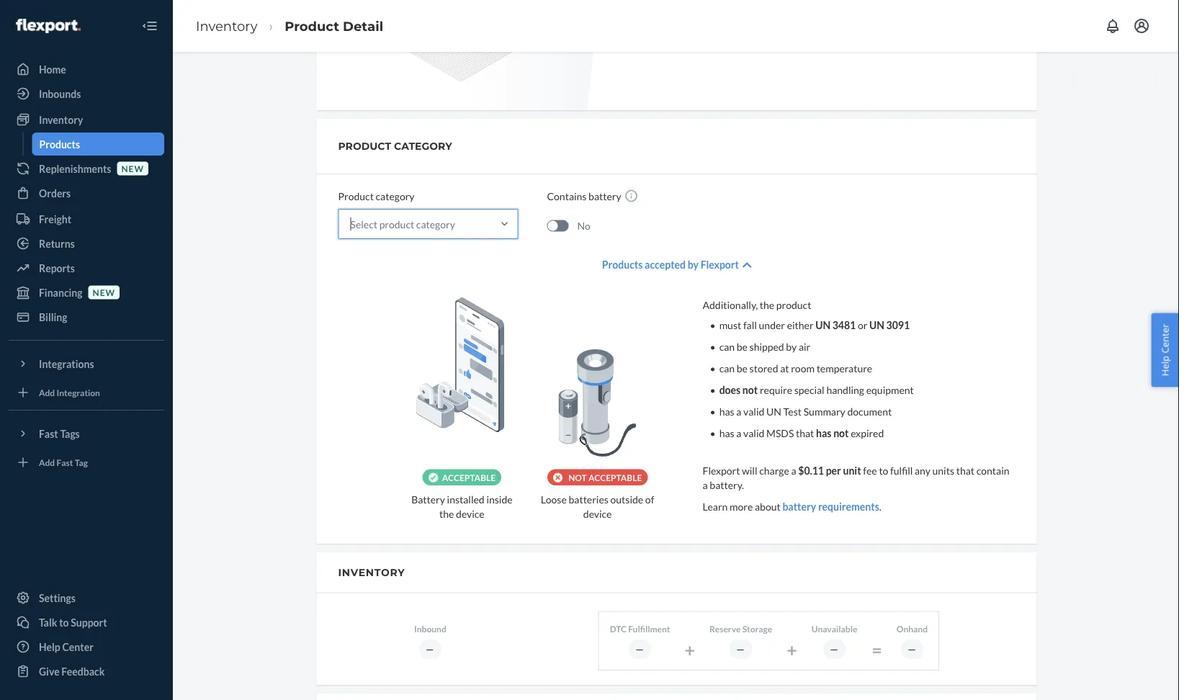 Task type: vqa. For each thing, say whether or not it's contained in the screenshot.
bottom new
yes



Task type: locate. For each thing, give the bounding box(es) containing it.
be left "stored"
[[737, 362, 748, 374]]

0 vertical spatial center
[[1159, 324, 1172, 353]]

un
[[816, 319, 831, 331], [870, 319, 884, 331], [766, 405, 781, 417]]

open account menu image
[[1133, 17, 1150, 35]]

1 vertical spatial add
[[39, 457, 55, 467]]

1 device from the left
[[456, 507, 485, 520]]

fast left tags
[[39, 428, 58, 440]]

flexport up battery.
[[703, 464, 740, 477]]

0 vertical spatial be
[[737, 340, 748, 353]]

not left expired
[[834, 427, 849, 439]]

0 vertical spatial product
[[285, 18, 339, 34]]

product category
[[338, 140, 452, 152]]

billing
[[39, 311, 67, 323]]

― down inbound in the bottom of the page
[[426, 644, 435, 654]]

1 vertical spatial help
[[39, 641, 60, 653]]

add
[[39, 387, 55, 398], [39, 457, 55, 467]]

$0.11
[[798, 464, 824, 477]]

add left 'integration'
[[39, 387, 55, 398]]

battery
[[589, 190, 621, 202], [783, 500, 816, 513]]

― down reserve storage
[[736, 644, 746, 654]]

to right fee at bottom right
[[879, 464, 888, 477]]

1 valid from the top
[[743, 405, 765, 417]]

2 can from the top
[[719, 362, 735, 374]]

1 horizontal spatial help center
[[1159, 324, 1172, 376]]

1 horizontal spatial help
[[1159, 356, 1172, 376]]

not
[[569, 472, 587, 483]]

0 vertical spatial can
[[719, 340, 735, 353]]

1 horizontal spatial acceptable
[[588, 472, 642, 483]]

to inside button
[[59, 616, 69, 628]]

help
[[1159, 356, 1172, 376], [39, 641, 60, 653]]

1 vertical spatial to
[[59, 616, 69, 628]]

financing
[[39, 286, 83, 299]]

2 valid from the top
[[743, 427, 765, 439]]

― for reserve storage
[[736, 644, 746, 654]]

1 horizontal spatial products
[[602, 258, 643, 270]]

has for has a valid msds that has not expired
[[719, 427, 734, 439]]

0 vertical spatial to
[[879, 464, 888, 477]]

0 horizontal spatial inventory link
[[9, 108, 164, 131]]

by left air
[[786, 340, 797, 353]]

1 horizontal spatial new
[[121, 163, 144, 174]]

that
[[796, 427, 814, 439], [956, 464, 975, 477]]

can up does
[[719, 362, 735, 374]]

new for financing
[[93, 287, 115, 297]]

3091
[[886, 319, 910, 331]]

1 ― from the left
[[426, 644, 435, 654]]

has a valid un test summary document
[[719, 405, 892, 417]]

that down has a valid un test summary document
[[796, 427, 814, 439]]

handling
[[827, 384, 864, 396]]

inventory link inside breadcrumbs navigation
[[196, 18, 257, 34]]

2 ― from the left
[[635, 644, 645, 654]]

device down installed
[[456, 507, 485, 520]]

battery requirements button
[[783, 499, 879, 514]]

0 vertical spatial add
[[39, 387, 55, 398]]

― for onhand
[[908, 644, 917, 654]]

1 vertical spatial the
[[439, 507, 454, 520]]

3 ― from the left
[[736, 644, 746, 654]]

0 vertical spatial inventory link
[[196, 18, 257, 34]]

1 horizontal spatial to
[[879, 464, 888, 477]]

inventory inside breadcrumbs navigation
[[196, 18, 257, 34]]

un left 3481
[[816, 319, 831, 331]]

acceptable up outside
[[588, 472, 642, 483]]

new down reports link
[[93, 287, 115, 297]]

the up under
[[760, 299, 774, 311]]

0 horizontal spatial not
[[743, 384, 758, 396]]

1 vertical spatial new
[[93, 287, 115, 297]]

product
[[379, 218, 414, 230], [776, 299, 811, 311]]

― down dtc fulfillment
[[635, 644, 645, 654]]

category
[[376, 190, 415, 202], [416, 218, 455, 230]]

products left 'accepted'
[[602, 258, 643, 270]]

has a valid msds that has not expired
[[719, 427, 884, 439]]

orders link
[[9, 182, 164, 205]]

new down products link in the top of the page
[[121, 163, 144, 174]]

product up the select
[[338, 190, 374, 202]]

product right the select
[[379, 218, 414, 230]]

0 horizontal spatial center
[[62, 641, 94, 653]]

2 be from the top
[[737, 362, 748, 374]]

valid left msds
[[743, 427, 765, 439]]

4 ― from the left
[[830, 644, 839, 654]]

0 horizontal spatial device
[[456, 507, 485, 520]]

close navigation image
[[141, 17, 158, 35]]

0 vertical spatial products
[[39, 138, 80, 150]]

0 vertical spatial product
[[379, 218, 414, 230]]

0 horizontal spatial products
[[39, 138, 80, 150]]

flexport
[[701, 258, 739, 270], [703, 464, 740, 477]]

1 vertical spatial product
[[338, 190, 374, 202]]

― for inbound
[[426, 644, 435, 654]]

acceptable up installed
[[442, 472, 496, 483]]

0 vertical spatial category
[[376, 190, 415, 202]]

1 horizontal spatial not
[[834, 427, 849, 439]]

0 vertical spatial help
[[1159, 356, 1172, 376]]

be down fall
[[737, 340, 748, 353]]

inventory
[[196, 18, 257, 34], [39, 113, 83, 126], [338, 566, 405, 578]]

0 vertical spatial battery
[[589, 190, 621, 202]]

valid down require
[[743, 405, 765, 417]]

add down fast tags
[[39, 457, 55, 467]]

a down does
[[736, 405, 742, 417]]

can
[[719, 340, 735, 353], [719, 362, 735, 374]]

device inside battery installed inside the device
[[456, 507, 485, 520]]

un left 'test'
[[766, 405, 781, 417]]

contains
[[547, 190, 587, 202]]

0 vertical spatial help center
[[1159, 324, 1172, 376]]

the down 'battery'
[[439, 507, 454, 520]]

to inside the fee to fulfill any units that contain a battery.
[[879, 464, 888, 477]]

1 horizontal spatial category
[[416, 218, 455, 230]]

1 horizontal spatial product
[[776, 299, 811, 311]]

2 device from the left
[[583, 507, 612, 520]]

product left the detail
[[285, 18, 339, 34]]

0 horizontal spatial to
[[59, 616, 69, 628]]

expired
[[851, 427, 884, 439]]

1 vertical spatial by
[[786, 340, 797, 353]]

― down onhand
[[908, 644, 917, 654]]

1 vertical spatial help center
[[39, 641, 94, 653]]

equipment
[[866, 384, 914, 396]]

1 horizontal spatial battery
[[783, 500, 816, 513]]

replenishments
[[39, 162, 111, 175]]

0 vertical spatial by
[[688, 258, 699, 270]]

either
[[787, 319, 814, 331]]

2 + from the left
[[787, 639, 797, 661]]

new
[[121, 163, 144, 174], [93, 287, 115, 297]]

to
[[879, 464, 888, 477], [59, 616, 69, 628]]

reports
[[39, 262, 75, 274]]

1 horizontal spatial center
[[1159, 324, 1172, 353]]

0 horizontal spatial +
[[685, 639, 695, 661]]

not right does
[[743, 384, 758, 396]]

breadcrumbs navigation
[[184, 5, 395, 47]]

can be stored at room temperature
[[719, 362, 872, 374]]

0 horizontal spatial by
[[688, 258, 699, 270]]

0 vertical spatial valid
[[743, 405, 765, 417]]

1 vertical spatial can
[[719, 362, 735, 374]]

tab panel
[[605, 0, 1037, 72]]

products up the replenishments on the left top
[[39, 138, 80, 150]]

add for add integration
[[39, 387, 55, 398]]

1 horizontal spatial the
[[760, 299, 774, 311]]

1 acceptable from the left
[[442, 472, 496, 483]]

add integration link
[[9, 381, 164, 404]]

1 horizontal spatial device
[[583, 507, 612, 520]]

0 vertical spatial flexport
[[701, 258, 739, 270]]

1 vertical spatial inventory link
[[9, 108, 164, 131]]

0 horizontal spatial help
[[39, 641, 60, 653]]

0 vertical spatial not
[[743, 384, 758, 396]]

center inside button
[[1159, 324, 1172, 353]]

by right 'accepted'
[[688, 258, 699, 270]]

can down must
[[719, 340, 735, 353]]

2 vertical spatial inventory
[[338, 566, 405, 578]]

add fast tag link
[[9, 451, 164, 474]]

settings
[[39, 592, 76, 604]]

1 horizontal spatial that
[[956, 464, 975, 477]]

contain
[[977, 464, 1010, 477]]

1 horizontal spatial inventory link
[[196, 18, 257, 34]]

fast
[[39, 428, 58, 440], [57, 457, 73, 467]]

to for fee
[[879, 464, 888, 477]]

inbounds
[[39, 88, 81, 100]]

must
[[719, 319, 741, 331]]

product detail link
[[285, 18, 383, 34]]

0 vertical spatial fast
[[39, 428, 58, 440]]

loose
[[541, 493, 567, 505]]

fast left tag at the left
[[57, 457, 73, 467]]

category up "select product category"
[[376, 190, 415, 202]]

battery right about
[[783, 500, 816, 513]]

un right or
[[870, 319, 884, 331]]

1 vertical spatial valid
[[743, 427, 765, 439]]

contains battery
[[547, 190, 621, 202]]

device inside loose batteries outside of device
[[583, 507, 612, 520]]

installed
[[447, 493, 485, 505]]

loose batteries outside of device
[[541, 493, 654, 520]]

valid
[[743, 405, 765, 417], [743, 427, 765, 439]]

product inside breadcrumbs navigation
[[285, 18, 339, 34]]

product
[[285, 18, 339, 34], [338, 190, 374, 202]]

a left msds
[[736, 427, 742, 439]]

0 horizontal spatial the
[[439, 507, 454, 520]]

dtc fulfillment
[[610, 623, 670, 634]]

1 be from the top
[[737, 340, 748, 353]]

1 can from the top
[[719, 340, 735, 353]]

units
[[933, 464, 954, 477]]

integrations button
[[9, 352, 164, 375]]

0 vertical spatial that
[[796, 427, 814, 439]]

―
[[426, 644, 435, 654], [635, 644, 645, 654], [736, 644, 746, 654], [830, 644, 839, 654], [908, 644, 917, 654]]

a left battery.
[[703, 479, 708, 491]]

be for stored
[[737, 362, 748, 374]]

0 horizontal spatial category
[[376, 190, 415, 202]]

not
[[743, 384, 758, 396], [834, 427, 849, 439]]

0 vertical spatial inventory
[[196, 18, 257, 34]]

flexport logo image
[[16, 19, 81, 33]]

device
[[456, 507, 485, 520], [583, 507, 612, 520]]

1 add from the top
[[39, 387, 55, 398]]

― down unavailable
[[830, 644, 839, 654]]

0 horizontal spatial un
[[766, 405, 781, 417]]

0 vertical spatial new
[[121, 163, 144, 174]]

has
[[719, 405, 734, 417], [719, 427, 734, 439], [816, 427, 832, 439]]

battery.
[[710, 479, 744, 491]]

product up either
[[776, 299, 811, 311]]

category right the select
[[416, 218, 455, 230]]

products link
[[32, 133, 164, 156]]

no
[[577, 220, 591, 232]]

1 horizontal spatial inventory
[[196, 18, 257, 34]]

0 horizontal spatial acceptable
[[442, 472, 496, 483]]

select
[[350, 218, 377, 230]]

dtc
[[610, 623, 627, 634]]

to for talk
[[59, 616, 69, 628]]

open notifications image
[[1104, 17, 1122, 35]]

1 vertical spatial products
[[602, 258, 643, 270]]

document
[[847, 405, 892, 417]]

1 horizontal spatial by
[[786, 340, 797, 353]]

flexport left chevron up icon
[[701, 258, 739, 270]]

― for dtc fulfillment
[[635, 644, 645, 654]]

more
[[730, 500, 753, 513]]

help inside button
[[1159, 356, 1172, 376]]

the
[[760, 299, 774, 311], [439, 507, 454, 520]]

2 add from the top
[[39, 457, 55, 467]]

test
[[783, 405, 802, 417]]

device down batteries
[[583, 507, 612, 520]]

+
[[685, 639, 695, 661], [787, 639, 797, 661]]

help center button
[[1151, 313, 1179, 387]]

be for shipped
[[737, 340, 748, 353]]

that right the units
[[956, 464, 975, 477]]

product detail
[[285, 18, 383, 34]]

5 ― from the left
[[908, 644, 917, 654]]

1 vertical spatial that
[[956, 464, 975, 477]]

temperature
[[817, 362, 872, 374]]

0 horizontal spatial inventory
[[39, 113, 83, 126]]

fulfillment
[[628, 623, 670, 634]]

0 horizontal spatial new
[[93, 287, 115, 297]]

1 vertical spatial category
[[416, 218, 455, 230]]

to right talk
[[59, 616, 69, 628]]

0 horizontal spatial that
[[796, 427, 814, 439]]

1 vertical spatial be
[[737, 362, 748, 374]]

1 horizontal spatial un
[[816, 319, 831, 331]]

2 horizontal spatial inventory
[[338, 566, 405, 578]]

1 horizontal spatial +
[[787, 639, 797, 661]]

unit
[[843, 464, 861, 477]]

battery up "no" at top
[[589, 190, 621, 202]]

0 horizontal spatial battery
[[589, 190, 621, 202]]

support
[[71, 616, 107, 628]]

a inside the fee to fulfill any units that contain a battery.
[[703, 479, 708, 491]]

has for has a valid un test summary document
[[719, 405, 734, 417]]



Task type: describe. For each thing, give the bounding box(es) containing it.
=
[[872, 639, 882, 661]]

3481
[[833, 319, 856, 331]]

1 vertical spatial center
[[62, 641, 94, 653]]

storage
[[742, 623, 772, 634]]

product for product category
[[338, 190, 374, 202]]

any
[[915, 464, 931, 477]]

can for can be shipped by air
[[719, 340, 735, 353]]

talk to support
[[39, 616, 107, 628]]

about
[[755, 500, 781, 513]]

new for replenishments
[[121, 163, 144, 174]]

1 vertical spatial product
[[776, 299, 811, 311]]

inside
[[487, 493, 513, 505]]

stored
[[750, 362, 778, 374]]

0 vertical spatial the
[[760, 299, 774, 311]]

talk
[[39, 616, 57, 628]]

air
[[799, 340, 811, 353]]

give feedback
[[39, 665, 105, 677]]

integration
[[57, 387, 100, 398]]

fast inside dropdown button
[[39, 428, 58, 440]]

tag
[[75, 457, 88, 467]]

battery installed inside the device
[[411, 493, 513, 520]]

can for can be stored at room temperature
[[719, 362, 735, 374]]

reserve storage
[[709, 623, 772, 634]]

must fall under either un 3481 or un 3091
[[719, 319, 910, 331]]

fee
[[863, 464, 877, 477]]

outside
[[611, 493, 643, 505]]

summary
[[804, 405, 846, 417]]

shipped
[[750, 340, 784, 353]]

help center link
[[9, 635, 164, 658]]

fee to fulfill any units that contain a battery.
[[703, 464, 1010, 491]]

tags
[[60, 428, 80, 440]]

learn
[[703, 500, 728, 513]]

freight link
[[9, 207, 164, 231]]

home
[[39, 63, 66, 75]]

0 horizontal spatial help center
[[39, 641, 94, 653]]

1 + from the left
[[685, 639, 695, 661]]

1 vertical spatial not
[[834, 427, 849, 439]]

give
[[39, 665, 60, 677]]

accepted
[[645, 258, 686, 270]]

room
[[791, 362, 815, 374]]

at
[[780, 362, 789, 374]]

2 acceptable from the left
[[588, 472, 642, 483]]

1 vertical spatial inventory
[[39, 113, 83, 126]]

orders
[[39, 187, 71, 199]]

not acceptable
[[569, 472, 642, 483]]

device for batteries
[[583, 507, 612, 520]]

products accepted by flexport
[[602, 258, 739, 270]]

give feedback button
[[9, 660, 164, 683]]

reports link
[[9, 256, 164, 279]]

talk to support button
[[9, 611, 164, 634]]

batteries
[[569, 493, 609, 505]]

add fast tag
[[39, 457, 88, 467]]

battery
[[411, 493, 445, 505]]

integrations
[[39, 358, 94, 370]]

billing link
[[9, 305, 164, 328]]

help center inside button
[[1159, 324, 1172, 376]]

1 vertical spatial flexport
[[703, 464, 740, 477]]

returns
[[39, 237, 75, 250]]

select product category
[[350, 218, 455, 230]]

additionally,
[[703, 299, 758, 311]]

of
[[645, 493, 654, 505]]

2 horizontal spatial un
[[870, 319, 884, 331]]

special
[[794, 384, 825, 396]]

additionally, the product
[[703, 299, 811, 311]]

fulfill
[[890, 464, 913, 477]]

charge
[[759, 464, 789, 477]]

inbounds link
[[9, 82, 164, 105]]

add for add fast tag
[[39, 457, 55, 467]]

can be shipped by air
[[719, 340, 811, 353]]

reserve
[[709, 623, 741, 634]]

learn more about battery requirements .
[[703, 500, 882, 513]]

msds
[[766, 427, 794, 439]]

1 vertical spatial battery
[[783, 500, 816, 513]]

fast tags
[[39, 428, 80, 440]]

that inside the fee to fulfill any units that contain a battery.
[[956, 464, 975, 477]]

products for products accepted by flexport
[[602, 258, 643, 270]]

products for products
[[39, 138, 80, 150]]

chevron up image
[[743, 260, 751, 270]]

requirements
[[818, 500, 879, 513]]

unavailable
[[812, 623, 857, 634]]

does not require special handling equipment
[[719, 384, 914, 396]]

the inside battery installed inside the device
[[439, 507, 454, 520]]

freight
[[39, 213, 71, 225]]

0 horizontal spatial product
[[379, 218, 414, 230]]

1 vertical spatial fast
[[57, 457, 73, 467]]

inbound
[[414, 623, 446, 634]]

flexport will charge a $0.11 per unit
[[703, 464, 861, 477]]

product for product detail
[[285, 18, 339, 34]]

device for installed
[[456, 507, 485, 520]]

fast tags button
[[9, 422, 164, 445]]

feedback
[[61, 665, 105, 677]]

a left '$0.11'
[[791, 464, 796, 477]]

settings link
[[9, 586, 164, 609]]

fall
[[743, 319, 757, 331]]

product
[[338, 140, 391, 152]]

― for unavailable
[[830, 644, 839, 654]]

under
[[759, 319, 785, 331]]

valid for un
[[743, 405, 765, 417]]

category
[[394, 140, 452, 152]]

or
[[858, 319, 868, 331]]

per
[[826, 464, 841, 477]]

.
[[879, 500, 882, 513]]

valid for msds
[[743, 427, 765, 439]]



